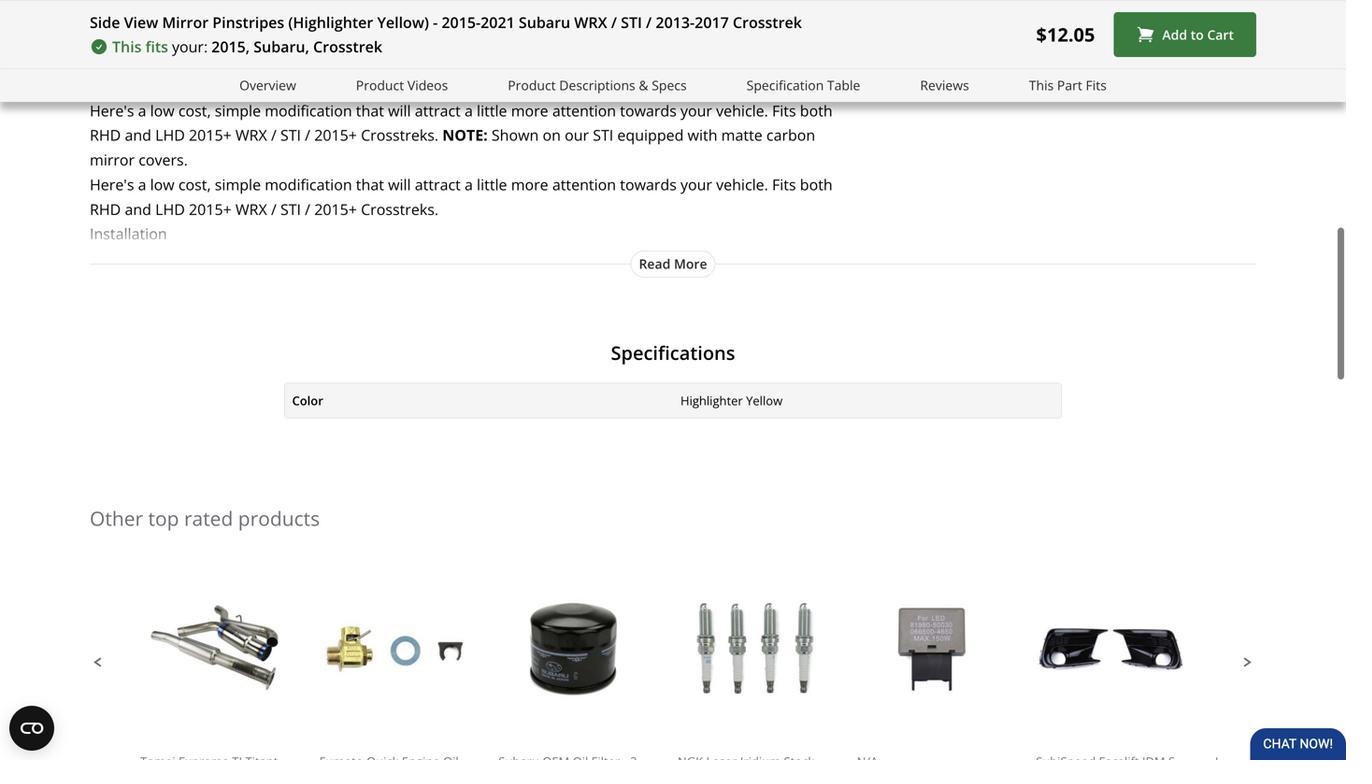 Task type: locate. For each thing, give the bounding box(es) containing it.
a down covers. on the top of the page
[[138, 174, 146, 194]]

will inside here's a low cost, simple modification that will attract a little more attention towards your vehicle.  fits both rhd and lhd 2015+ wrx / sti / 2015+ crosstreks.
[[388, 100, 411, 120]]

0 vertical spatial mixture
[[504, 248, 558, 268]]

both down specification table link
[[800, 100, 833, 120]]

pinstripe up allow
[[532, 298, 594, 318]]

0 vertical spatial attract
[[415, 100, 461, 120]]

will
[[388, 100, 411, 120], [388, 174, 411, 194]]

0 vertical spatial that
[[356, 100, 384, 120]]

this for this fits your: 2015, subaru, crosstrek
[[112, 36, 142, 57]]

vehicle. up matte
[[716, 100, 768, 120]]

of right cup
[[604, 273, 618, 293]]

0 vertical spatial crosstreks.
[[361, 125, 438, 145]]

your down application
[[143, 298, 174, 318]]

1 horizontal spatial product
[[356, 76, 404, 94]]

1 simple from the top
[[215, 100, 261, 120]]

sfb15wrxmirpin-hy
[[292, 59, 427, 77]]

mixture up the after
[[416, 298, 471, 318]]

area up from
[[90, 298, 121, 318]]

1 vertical spatial here's
[[90, 174, 134, 194]]

products
[[238, 505, 320, 531]]

2 recommended. from the left
[[706, 248, 813, 268]]

mixture
[[504, 248, 558, 268], [416, 298, 471, 318]]

soap up cup
[[580, 248, 613, 268]]

2021
[[481, 12, 515, 32]]

here's inside the "shown on our sti equipped with matte carbon mirror covers. here's a low cost, simple modification that will attract a little more attention towards your vehicle.  fits both rhd and lhd 2015+ wrx / sti / 2015+ crosstreks. installation a wet installation is recommended.  with wet installations a mixture of soap and water is recommended.  clean the application area first.  then, use one drop of dishwasher soap in a cup of water, mix, and wet the bumper area of your vehicle.  wet your fingers with this mixture and the pinstripe pieces.  simply remove the pinstripe from the backing paper and apply it to the bumper after wetting.  allow to dry."
[[90, 174, 134, 194]]

of right drop at left
[[407, 273, 421, 293]]

1 will from the top
[[388, 100, 411, 120]]

0 horizontal spatial product
[[90, 55, 161, 81]]

1 vertical spatial cost,
[[178, 174, 211, 194]]

the
[[90, 273, 113, 293], [763, 273, 786, 293], [505, 298, 528, 318], [757, 298, 780, 318], [128, 322, 151, 342], [360, 322, 383, 342]]

2 lhd from the top
[[155, 199, 185, 219]]

2 little from the top
[[477, 174, 507, 194]]

modification
[[265, 100, 352, 120], [265, 174, 352, 194]]

area
[[197, 273, 228, 293], [90, 298, 121, 318]]

0 horizontal spatial crosstrek
[[313, 36, 382, 57]]

sti left 2013-
[[621, 12, 642, 32]]

both down carbon
[[800, 174, 833, 194]]

and up covers. on the top of the page
[[125, 125, 151, 145]]

attention inside the "shown on our sti equipped with matte carbon mirror covers. here's a low cost, simple modification that will attract a little more attention towards your vehicle.  fits both rhd and lhd 2015+ wrx / sti / 2015+ crosstreks. installation a wet installation is recommended.  with wet installations a mixture of soap and water is recommended.  clean the application area first.  then, use one drop of dishwasher soap in a cup of water, mix, and wet the bumper area of your vehicle.  wet your fingers with this mixture and the pinstripe pieces.  simply remove the pinstripe from the backing paper and apply it to the bumper after wetting.  allow to dry."
[[552, 174, 616, 194]]

1 vertical spatial lhd
[[155, 199, 185, 219]]

2 cost, from the top
[[178, 174, 211, 194]]

1 vertical spatial crosstrek
[[313, 36, 382, 57]]

$12.05
[[1036, 22, 1095, 47]]

vehicle. down matte
[[716, 174, 768, 194]]

1 both from the top
[[800, 100, 833, 120]]

attention down our
[[552, 174, 616, 194]]

that up with
[[356, 174, 384, 194]]

1 horizontal spatial pinstripe
[[784, 298, 846, 318]]

fits down specification
[[772, 100, 796, 120]]

mix,
[[670, 273, 699, 293]]

0 horizontal spatial mixture
[[416, 298, 471, 318]]

2015+ down description
[[189, 125, 232, 145]]

mirror
[[162, 12, 209, 32]]

0 vertical spatial attention
[[552, 100, 616, 120]]

here's inside here's a low cost, simple modification that will attract a little more attention towards your vehicle.  fits both rhd and lhd 2015+ wrx / sti / 2015+ crosstreks.
[[90, 100, 134, 120]]

after
[[447, 322, 480, 342]]

attract down videos
[[415, 100, 461, 120]]

first.
[[232, 273, 264, 293]]

2 vertical spatial wrx
[[235, 199, 267, 219]]

of up cup
[[562, 248, 576, 268]]

product descriptions & specs
[[508, 76, 687, 94]]

vehicle.
[[716, 100, 768, 120], [716, 174, 768, 194], [178, 298, 230, 318]]

1 horizontal spatial wet
[[374, 248, 400, 268]]

fits
[[1086, 76, 1107, 94], [772, 100, 796, 120], [772, 174, 796, 194]]

1 vertical spatial this
[[1029, 76, 1054, 94]]

and inside here's a low cost, simple modification that will attract a little more attention towards your vehicle.  fits both rhd and lhd 2015+ wrx / sti / 2015+ crosstreks.
[[125, 125, 151, 145]]

low down covers. on the top of the page
[[150, 174, 175, 194]]

this for this part fits
[[1029, 76, 1054, 94]]

1 vertical spatial modification
[[265, 174, 352, 194]]

2015+
[[189, 125, 232, 145], [314, 125, 357, 145], [189, 199, 232, 219], [314, 199, 357, 219]]

product up shown
[[508, 76, 556, 94]]

will down the product videos link
[[388, 100, 411, 120]]

1 vertical spatial soap
[[508, 273, 542, 293]]

2015-
[[442, 12, 481, 32]]

to left "dry."
[[585, 322, 599, 342]]

yellow
[[746, 392, 783, 409]]

product down view
[[90, 55, 161, 81]]

rated
[[184, 505, 233, 531]]

2 will from the top
[[388, 174, 411, 194]]

a down note: at the left of the page
[[465, 174, 473, 194]]

this part fits link
[[1029, 75, 1107, 96]]

that down the product videos link
[[356, 100, 384, 120]]

1 here's from the top
[[90, 100, 134, 120]]

0 vertical spatial wrx
[[574, 12, 607, 32]]

0 vertical spatial more
[[511, 100, 548, 120]]

cost, down product description
[[178, 100, 211, 120]]

0 vertical spatial will
[[388, 100, 411, 120]]

with left matte
[[688, 125, 717, 145]]

2 attract from the top
[[415, 174, 461, 194]]

and down dishwasher
[[474, 298, 501, 318]]

2 horizontal spatial product
[[508, 76, 556, 94]]

0 vertical spatial towards
[[620, 100, 677, 120]]

your
[[681, 100, 712, 120], [681, 174, 712, 194], [143, 298, 174, 318], [266, 298, 298, 318]]

fits right part at the right top
[[1086, 76, 1107, 94]]

fits inside here's a low cost, simple modification that will attract a little more attention towards your vehicle.  fits both rhd and lhd 2015+ wrx / sti / 2015+ crosstreks.
[[772, 100, 796, 120]]

rhd up mirror
[[90, 125, 121, 145]]

here's
[[90, 100, 134, 120], [90, 174, 134, 194]]

color
[[292, 392, 323, 409]]

0 horizontal spatial recommended.
[[228, 248, 334, 268]]

is up mix,
[[691, 248, 702, 268]]

crosstreks. up with
[[361, 199, 438, 219]]

1 attract from the top
[[415, 100, 461, 120]]

lhd up installation
[[155, 199, 185, 219]]

0 vertical spatial rhd
[[90, 125, 121, 145]]

application
[[117, 273, 193, 293]]

little inside the "shown on our sti equipped with matte carbon mirror covers. here's a low cost, simple modification that will attract a little more attention towards your vehicle.  fits both rhd and lhd 2015+ wrx / sti / 2015+ crosstreks. installation a wet installation is recommended.  with wet installations a mixture of soap and water is recommended.  clean the application area first.  then, use one drop of dishwasher soap in a cup of water, mix, and wet the bumper area of your vehicle.  wet your fingers with this mixture and the pinstripe pieces.  simply remove the pinstripe from the backing paper and apply it to the bumper after wetting.  allow to dry."
[[477, 174, 507, 194]]

1 vertical spatial fits
[[772, 100, 796, 120]]

equipped
[[617, 125, 684, 145]]

and
[[125, 125, 151, 145], [125, 199, 151, 219], [617, 248, 644, 268], [703, 273, 730, 293], [474, 298, 501, 318], [257, 322, 284, 342]]

lhd inside here's a low cost, simple modification that will attract a little more attention towards your vehicle.  fits both rhd and lhd 2015+ wrx / sti / 2015+ crosstreks.
[[155, 125, 185, 145]]

1 is from the left
[[213, 248, 224, 268]]

crosstrek right 2017
[[733, 12, 802, 32]]

cost,
[[178, 100, 211, 120], [178, 174, 211, 194]]

to inside button
[[1191, 25, 1204, 43]]

more inside here's a low cost, simple modification that will attract a little more attention towards your vehicle.  fits both rhd and lhd 2015+ wrx / sti / 2015+ crosstreks.
[[511, 100, 548, 120]]

bumper down clean
[[789, 273, 845, 293]]

1 rhd from the top
[[90, 125, 121, 145]]

sti inside here's a low cost, simple modification that will attract a little more attention towards your vehicle.  fits both rhd and lhd 2015+ wrx / sti / 2015+ crosstreks.
[[280, 125, 301, 145]]

1 vertical spatial wrx
[[235, 125, 267, 145]]

fits down carbon
[[772, 174, 796, 194]]

crosstrek up sfb15wrxmirpin-
[[313, 36, 382, 57]]

area left first.
[[197, 273, 228, 293]]

crosstreks. down the product videos link
[[361, 125, 438, 145]]

your down equipped
[[681, 174, 712, 194]]

little
[[477, 100, 507, 120], [477, 174, 507, 194]]

of
[[562, 248, 576, 268], [407, 273, 421, 293], [604, 273, 618, 293], [125, 298, 139, 318]]

1 vertical spatial attention
[[552, 174, 616, 194]]

lhd inside the "shown on our sti equipped with matte carbon mirror covers. here's a low cost, simple modification that will attract a little more attention towards your vehicle.  fits both rhd and lhd 2015+ wrx / sti / 2015+ crosstreks. installation a wet installation is recommended.  with wet installations a mixture of soap and water is recommended.  clean the application area first.  then, use one drop of dishwasher soap in a cup of water, mix, and wet the bumper area of your vehicle.  wet your fingers with this mixture and the pinstripe pieces.  simply remove the pinstripe from the backing paper and apply it to the bumper after wetting.  allow to dry."
[[155, 199, 185, 219]]

1 horizontal spatial crosstrek
[[733, 12, 802, 32]]

2 towards from the top
[[620, 174, 677, 194]]

more
[[674, 255, 707, 273]]

2 that from the top
[[356, 174, 384, 194]]

recommended. up then, at the left
[[228, 248, 334, 268]]

little down shown
[[477, 174, 507, 194]]

1 towards from the top
[[620, 100, 677, 120]]

the down a
[[90, 273, 113, 293]]

rhd inside the "shown on our sti equipped with matte carbon mirror covers. here's a low cost, simple modification that will attract a little more attention towards your vehicle.  fits both rhd and lhd 2015+ wrx / sti / 2015+ crosstreks. installation a wet installation is recommended.  with wet installations a mixture of soap and water is recommended.  clean the application area first.  then, use one drop of dishwasher soap in a cup of water, mix, and wet the bumper area of your vehicle.  wet your fingers with this mixture and the pinstripe pieces.  simply remove the pinstripe from the backing paper and apply it to the bumper after wetting.  allow to dry."
[[90, 199, 121, 219]]

0 vertical spatial crosstrek
[[733, 12, 802, 32]]

2 rhd from the top
[[90, 199, 121, 219]]

of down application
[[125, 298, 139, 318]]

cost, inside here's a low cost, simple modification that will attract a little more attention towards your vehicle.  fits both rhd and lhd 2015+ wrx / sti / 2015+ crosstreks.
[[178, 100, 211, 120]]

2 vertical spatial vehicle.
[[178, 298, 230, 318]]

2 low from the top
[[150, 174, 175, 194]]

0 horizontal spatial this
[[112, 36, 142, 57]]

2 modification from the top
[[265, 174, 352, 194]]

add to cart
[[1162, 25, 1234, 43]]

1 that from the top
[[356, 100, 384, 120]]

recommended. up remove
[[706, 248, 813, 268]]

wrx inside the "shown on our sti equipped with matte carbon mirror covers. here's a low cost, simple modification that will attract a little more attention towards your vehicle.  fits both rhd and lhd 2015+ wrx / sti / 2015+ crosstreks. installation a wet installation is recommended.  with wet installations a mixture of soap and water is recommended.  clean the application area first.  then, use one drop of dishwasher soap in a cup of water, mix, and wet the bumper area of your vehicle.  wet your fingers with this mixture and the pinstripe pieces.  simply remove the pinstripe from the backing paper and apply it to the bumper after wetting.  allow to dry."
[[235, 199, 267, 219]]

to right it at the left of page
[[342, 322, 356, 342]]

clean
[[817, 248, 856, 268]]

0 vertical spatial modification
[[265, 100, 352, 120]]

1 vertical spatial attract
[[415, 174, 461, 194]]

rhd up installation
[[90, 199, 121, 219]]

pinstripe down clean
[[784, 298, 846, 318]]

the right from
[[128, 322, 151, 342]]

1 horizontal spatial is
[[691, 248, 702, 268]]

0 vertical spatial cost,
[[178, 100, 211, 120]]

0 vertical spatial vehicle.
[[716, 100, 768, 120]]

2 horizontal spatial wet
[[733, 273, 759, 293]]

this down view
[[112, 36, 142, 57]]

to right add
[[1191, 25, 1204, 43]]

1 cost, from the top
[[178, 100, 211, 120]]

side
[[90, 12, 120, 32]]

0 vertical spatial bumper
[[789, 273, 845, 293]]

this left part at the right top
[[1029, 76, 1054, 94]]

attract down note: at the left of the page
[[415, 174, 461, 194]]

descriptions
[[559, 76, 635, 94]]

towards up equipped
[[620, 100, 677, 120]]

note:
[[442, 125, 488, 145]]

0 horizontal spatial is
[[213, 248, 224, 268]]

cost, inside the "shown on our sti equipped with matte carbon mirror covers. here's a low cost, simple modification that will attract a little more attention towards your vehicle.  fits both rhd and lhd 2015+ wrx / sti / 2015+ crosstreks. installation a wet installation is recommended.  with wet installations a mixture of soap and water is recommended.  clean the application area first.  then, use one drop of dishwasher soap in a cup of water, mix, and wet the bumper area of your vehicle.  wet your fingers with this mixture and the pinstripe pieces.  simply remove the pinstripe from the backing paper and apply it to the bumper after wetting.  allow to dry."
[[178, 174, 211, 194]]

here's a low cost, simple modification that will attract a little more attention towards your vehicle.  fits both rhd and lhd 2015+ wrx / sti / 2015+ crosstreks.
[[90, 100, 833, 145]]

wrx
[[574, 12, 607, 32], [235, 125, 267, 145], [235, 199, 267, 219]]

0 vertical spatial simple
[[215, 100, 261, 120]]

2015,
[[211, 36, 250, 57]]

1 crosstreks. from the top
[[361, 125, 438, 145]]

1 horizontal spatial recommended.
[[706, 248, 813, 268]]

is
[[213, 248, 224, 268], [691, 248, 702, 268]]

1 horizontal spatial with
[[688, 125, 717, 145]]

1 horizontal spatial area
[[197, 273, 228, 293]]

bumper
[[789, 273, 845, 293], [387, 322, 443, 342]]

1 modification from the top
[[265, 100, 352, 120]]

modification down overview link
[[265, 100, 352, 120]]

low inside here's a low cost, simple modification that will attract a little more attention towards your vehicle.  fits both rhd and lhd 2015+ wrx / sti / 2015+ crosstreks.
[[150, 100, 175, 120]]

paper
[[212, 322, 253, 342]]

0 horizontal spatial pinstripe
[[532, 298, 594, 318]]

vehicle. up backing
[[178, 298, 230, 318]]

0 vertical spatial this
[[112, 36, 142, 57]]

rhd inside here's a low cost, simple modification that will attract a little more attention towards your vehicle.  fits both rhd and lhd 2015+ wrx / sti / 2015+ crosstreks.
[[90, 125, 121, 145]]

recommended.
[[228, 248, 334, 268], [706, 248, 813, 268]]

2 simple from the top
[[215, 174, 261, 194]]

2 more from the top
[[511, 174, 548, 194]]

a up note: at the left of the page
[[465, 100, 473, 120]]

1 horizontal spatial mixture
[[504, 248, 558, 268]]

0 vertical spatial here's
[[90, 100, 134, 120]]

2 both from the top
[[800, 174, 833, 194]]

0 vertical spatial little
[[477, 100, 507, 120]]

2017
[[695, 12, 729, 32]]

0 horizontal spatial bumper
[[387, 322, 443, 342]]

wet up remove
[[733, 273, 759, 293]]

will up the installations
[[388, 174, 411, 194]]

dishwasher
[[425, 273, 504, 293]]

2 here's from the top
[[90, 174, 134, 194]]

your down 'specs'
[[681, 100, 712, 120]]

lhd up covers. on the top of the page
[[155, 125, 185, 145]]

add
[[1162, 25, 1187, 43]]

remove
[[700, 298, 753, 318]]

to
[[1191, 25, 1204, 43], [342, 322, 356, 342], [585, 322, 599, 342]]

attract inside here's a low cost, simple modification that will attract a little more attention towards your vehicle.  fits both rhd and lhd 2015+ wrx / sti / 2015+ crosstreks.
[[415, 100, 461, 120]]

wrx right subaru
[[574, 12, 607, 32]]

both inside the "shown on our sti equipped with matte carbon mirror covers. here's a low cost, simple modification that will attract a little more attention towards your vehicle.  fits both rhd and lhd 2015+ wrx / sti / 2015+ crosstreks. installation a wet installation is recommended.  with wet installations a mixture of soap and water is recommended.  clean the application area first.  then, use one drop of dishwasher soap in a cup of water, mix, and wet the bumper area of your vehicle.  wet your fingers with this mixture and the pinstripe pieces.  simply remove the pinstripe from the backing paper and apply it to the bumper after wetting.  allow to dry."
[[800, 174, 833, 194]]

1 vertical spatial will
[[388, 174, 411, 194]]

specs
[[652, 76, 687, 94]]

2 vertical spatial fits
[[772, 174, 796, 194]]

more down shown
[[511, 174, 548, 194]]

1 vertical spatial little
[[477, 174, 507, 194]]

modification up with
[[265, 174, 352, 194]]

cost, down covers. on the top of the page
[[178, 174, 211, 194]]

1 vertical spatial rhd
[[90, 199, 121, 219]]

crosstreks. inside here's a low cost, simple modification that will attract a little more attention towards your vehicle.  fits both rhd and lhd 2015+ wrx / sti / 2015+ crosstreks.
[[361, 125, 438, 145]]

0 horizontal spatial wet
[[103, 248, 128, 268]]

towards inside here's a low cost, simple modification that will attract a little more attention towards your vehicle.  fits both rhd and lhd 2015+ wrx / sti / 2015+ crosstreks.
[[620, 100, 677, 120]]

2 attention from the top
[[552, 174, 616, 194]]

0 horizontal spatial soap
[[508, 273, 542, 293]]

0 vertical spatial soap
[[580, 248, 613, 268]]

1 attention from the top
[[552, 100, 616, 120]]

mixture up in
[[504, 248, 558, 268]]

1 horizontal spatial this
[[1029, 76, 1054, 94]]

1 vertical spatial simple
[[215, 174, 261, 194]]

the right remove
[[757, 298, 780, 318]]

1 vertical spatial more
[[511, 174, 548, 194]]

1 vertical spatial bumper
[[387, 322, 443, 342]]

2 crosstreks. from the top
[[361, 199, 438, 219]]

is right installation
[[213, 248, 224, 268]]

soap left in
[[508, 273, 542, 293]]

0 horizontal spatial area
[[90, 298, 121, 318]]

wrx down overview link
[[235, 125, 267, 145]]

will inside the "shown on our sti equipped with matte carbon mirror covers. here's a low cost, simple modification that will attract a little more attention towards your vehicle.  fits both rhd and lhd 2015+ wrx / sti / 2015+ crosstreks. installation a wet installation is recommended.  with wet installations a mixture of soap and water is recommended.  clean the application area first.  then, use one drop of dishwasher soap in a cup of water, mix, and wet the bumper area of your vehicle.  wet your fingers with this mixture and the pinstripe pieces.  simply remove the pinstripe from the backing paper and apply it to the bumper after wetting.  allow to dry."
[[388, 174, 411, 194]]

vehicle. inside here's a low cost, simple modification that will attract a little more attention towards your vehicle.  fits both rhd and lhd 2015+ wrx / sti / 2015+ crosstreks.
[[716, 100, 768, 120]]

1 vertical spatial crosstreks.
[[361, 199, 438, 219]]

use
[[310, 273, 335, 293]]

1 vertical spatial low
[[150, 174, 175, 194]]

0 horizontal spatial to
[[342, 322, 356, 342]]

0 vertical spatial both
[[800, 100, 833, 120]]

pinstripe
[[532, 298, 594, 318], [784, 298, 846, 318]]

installations
[[403, 248, 487, 268]]

more
[[511, 100, 548, 120], [511, 174, 548, 194]]

1 vertical spatial both
[[800, 174, 833, 194]]

product left hy
[[356, 76, 404, 94]]

towards inside the "shown on our sti equipped with matte carbon mirror covers. here's a low cost, simple modification that will attract a little more attention towards your vehicle.  fits both rhd and lhd 2015+ wrx / sti / 2015+ crosstreks. installation a wet installation is recommended.  with wet installations a mixture of soap and water is recommended.  clean the application area first.  then, use one drop of dishwasher soap in a cup of water, mix, and wet the bumper area of your vehicle.  wet your fingers with this mixture and the pinstripe pieces.  simply remove the pinstripe from the backing paper and apply it to the bumper after wetting.  allow to dry."
[[620, 174, 677, 194]]

more up shown
[[511, 100, 548, 120]]

1 vertical spatial towards
[[620, 174, 677, 194]]

1 low from the top
[[150, 100, 175, 120]]

product description
[[90, 55, 269, 81]]

/
[[611, 12, 617, 32], [646, 12, 652, 32], [271, 125, 277, 145], [305, 125, 310, 145], [271, 199, 277, 219], [305, 199, 310, 219]]

1 more from the top
[[511, 100, 548, 120]]

2 horizontal spatial to
[[1191, 25, 1204, 43]]

here's up mirror
[[90, 100, 134, 120]]

sti down overview link
[[280, 125, 301, 145]]

towards down equipped
[[620, 174, 677, 194]]

bumper down this
[[387, 322, 443, 342]]

a
[[138, 100, 146, 120], [465, 100, 473, 120], [138, 174, 146, 194], [465, 174, 473, 194], [491, 248, 500, 268], [563, 273, 571, 293]]

with
[[688, 125, 717, 145], [353, 298, 383, 318]]

that inside here's a low cost, simple modification that will attract a little more attention towards your vehicle.  fits both rhd and lhd 2015+ wrx / sti / 2015+ crosstreks.
[[356, 100, 384, 120]]

1 lhd from the top
[[155, 125, 185, 145]]

installation
[[132, 248, 209, 268]]

1 vertical spatial area
[[90, 298, 121, 318]]

0 horizontal spatial with
[[353, 298, 383, 318]]

0 vertical spatial low
[[150, 100, 175, 120]]

1 vertical spatial that
[[356, 174, 384, 194]]

attention up our
[[552, 100, 616, 120]]

0 vertical spatial lhd
[[155, 125, 185, 145]]

wet up drop at left
[[374, 248, 400, 268]]

sti up then, at the left
[[280, 199, 301, 219]]

a up dishwasher
[[491, 248, 500, 268]]

1 vertical spatial mixture
[[416, 298, 471, 318]]

table
[[827, 76, 860, 94]]

the right it at the left of page
[[360, 322, 383, 342]]

1 little from the top
[[477, 100, 507, 120]]

low down product description
[[150, 100, 175, 120]]

here's down mirror
[[90, 174, 134, 194]]

wet right a
[[103, 248, 128, 268]]

little up shown
[[477, 100, 507, 120]]

overview
[[239, 76, 296, 94]]

soap
[[580, 248, 613, 268], [508, 273, 542, 293]]

on
[[543, 125, 561, 145]]

with down one
[[353, 298, 383, 318]]

product for product videos
[[356, 76, 404, 94]]



Task type: describe. For each thing, give the bounding box(es) containing it.
videos
[[407, 76, 448, 94]]

fits inside the "shown on our sti equipped with matte carbon mirror covers. here's a low cost, simple modification that will attract a little more attention towards your vehicle.  fits both rhd and lhd 2015+ wrx / sti / 2015+ crosstreks. installation a wet installation is recommended.  with wet installations a mixture of soap and water is recommended.  clean the application area first.  then, use one drop of dishwasher soap in a cup of water, mix, and wet the bumper area of your vehicle.  wet your fingers with this mixture and the pinstripe pieces.  simply remove the pinstripe from the backing paper and apply it to the bumper after wetting.  allow to dry."
[[772, 174, 796, 194]]

attract inside the "shown on our sti equipped with matte carbon mirror covers. here's a low cost, simple modification that will attract a little more attention towards your vehicle.  fits both rhd and lhd 2015+ wrx / sti / 2015+ crosstreks. installation a wet installation is recommended.  with wet installations a mixture of soap and water is recommended.  clean the application area first.  then, use one drop of dishwasher soap in a cup of water, mix, and wet the bumper area of your vehicle.  wet your fingers with this mixture and the pinstripe pieces.  simply remove the pinstripe from the backing paper and apply it to the bumper after wetting.  allow to dry."
[[415, 174, 461, 194]]

product videos
[[356, 76, 448, 94]]

fits
[[145, 36, 168, 57]]

from
[[90, 322, 124, 342]]

sti right our
[[593, 125, 614, 145]]

installation
[[90, 224, 167, 244]]

reviews link
[[920, 75, 969, 96]]

overview link
[[239, 75, 296, 96]]

with
[[338, 248, 370, 268]]

2015+ up installation
[[189, 199, 232, 219]]

simple inside the "shown on our sti equipped with matte carbon mirror covers. here's a low cost, simple modification that will attract a little more attention towards your vehicle.  fits both rhd and lhd 2015+ wrx / sti / 2015+ crosstreks. installation a wet installation is recommended.  with wet installations a mixture of soap and water is recommended.  clean the application area first.  then, use one drop of dishwasher soap in a cup of water, mix, and wet the bumper area of your vehicle.  wet your fingers with this mixture and the pinstripe pieces.  simply remove the pinstripe from the backing paper and apply it to the bumper after wetting.  allow to dry."
[[215, 174, 261, 194]]

side view mirror pinstripes (highlighter yellow) - 2015-2021 subaru wrx / sti / 2013-2017 crosstrek
[[90, 12, 802, 32]]

matte
[[721, 125, 763, 145]]

your down then, at the left
[[266, 298, 298, 318]]

and up remove
[[703, 273, 730, 293]]

0 vertical spatial with
[[688, 125, 717, 145]]

-
[[433, 12, 438, 32]]

specification table
[[747, 76, 860, 94]]

add to cart button
[[1114, 12, 1256, 57]]

apply
[[287, 322, 325, 342]]

1 vertical spatial with
[[353, 298, 383, 318]]

backing
[[154, 322, 208, 342]]

one
[[339, 273, 365, 293]]

in
[[546, 273, 559, 293]]

little inside here's a low cost, simple modification that will attract a little more attention towards your vehicle.  fits both rhd and lhd 2015+ wrx / sti / 2015+ crosstreks.
[[477, 100, 507, 120]]

and down wet
[[257, 322, 284, 342]]

the up the wetting.
[[505, 298, 528, 318]]

other top rated products
[[90, 505, 320, 531]]

description
[[166, 55, 269, 81]]

1 pinstripe from the left
[[532, 298, 594, 318]]

2 is from the left
[[691, 248, 702, 268]]

subaru,
[[254, 36, 309, 57]]

0 vertical spatial area
[[197, 273, 228, 293]]

1 vertical spatial vehicle.
[[716, 174, 768, 194]]

water,
[[622, 273, 666, 293]]

specifications
[[611, 340, 735, 365]]

and up water,
[[617, 248, 644, 268]]

more inside the "shown on our sti equipped with matte carbon mirror covers. here's a low cost, simple modification that will attract a little more attention towards your vehicle.  fits both rhd and lhd 2015+ wrx / sti / 2015+ crosstreks. installation a wet installation is recommended.  with wet installations a mixture of soap and water is recommended.  clean the application area first.  then, use one drop of dishwasher soap in a cup of water, mix, and wet the bumper area of your vehicle.  wet your fingers with this mixture and the pinstripe pieces.  simply remove the pinstripe from the backing paper and apply it to the bumper after wetting.  allow to dry."
[[511, 174, 548, 194]]

your:
[[172, 36, 208, 57]]

fingers
[[301, 298, 349, 318]]

crosstreks. inside the "shown on our sti equipped with matte carbon mirror covers. here's a low cost, simple modification that will attract a little more attention towards your vehicle.  fits both rhd and lhd 2015+ wrx / sti / 2015+ crosstreks. installation a wet installation is recommended.  with wet installations a mixture of soap and water is recommended.  clean the application area first.  then, use one drop of dishwasher soap in a cup of water, mix, and wet the bumper area of your vehicle.  wet your fingers with this mixture and the pinstripe pieces.  simply remove the pinstripe from the backing paper and apply it to the bumper after wetting.  allow to dry."
[[361, 199, 438, 219]]

and up installation
[[125, 199, 151, 219]]

2013-
[[656, 12, 695, 32]]

other
[[90, 505, 143, 531]]

yellow)
[[377, 12, 429, 32]]

carbon
[[766, 125, 815, 145]]

2015+ down sfb15wrxmirpin-
[[314, 125, 357, 145]]

0 vertical spatial fits
[[1086, 76, 1107, 94]]

top
[[148, 505, 179, 531]]

specification table link
[[747, 75, 860, 96]]

wrx inside here's a low cost, simple modification that will attract a little more attention towards your vehicle.  fits both rhd and lhd 2015+ wrx / sti / 2015+ crosstreks.
[[235, 125, 267, 145]]

read more
[[639, 255, 707, 273]]

highlighter yellow
[[681, 392, 783, 409]]

product for product description
[[90, 55, 161, 81]]

1 recommended. from the left
[[228, 248, 334, 268]]

product videos link
[[356, 75, 448, 96]]

a
[[90, 248, 99, 268]]

part
[[1057, 76, 1082, 94]]

highlighter
[[681, 392, 743, 409]]

product descriptions & specs link
[[508, 75, 687, 96]]

&
[[639, 76, 648, 94]]

this part fits
[[1029, 76, 1107, 94]]

water
[[648, 248, 688, 268]]

specification
[[747, 76, 824, 94]]

covers.
[[139, 150, 188, 170]]

1 horizontal spatial bumper
[[789, 273, 845, 293]]

product for product descriptions & specs
[[508, 76, 556, 94]]

that inside the "shown on our sti equipped with matte carbon mirror covers. here's a low cost, simple modification that will attract a little more attention towards your vehicle.  fits both rhd and lhd 2015+ wrx / sti / 2015+ crosstreks. installation a wet installation is recommended.  with wet installations a mixture of soap and water is recommended.  clean the application area first.  then, use one drop of dishwasher soap in a cup of water, mix, and wet the bumper area of your vehicle.  wet your fingers with this mixture and the pinstripe pieces.  simply remove the pinstripe from the backing paper and apply it to the bumper after wetting.  allow to dry."
[[356, 174, 384, 194]]

your inside here's a low cost, simple modification that will attract a little more attention towards your vehicle.  fits both rhd and lhd 2015+ wrx / sti / 2015+ crosstreks.
[[681, 100, 712, 120]]

the right mix,
[[763, 273, 786, 293]]

this
[[387, 298, 412, 318]]

pieces.
[[598, 298, 646, 318]]

modification inside the "shown on our sti equipped with matte carbon mirror covers. here's a low cost, simple modification that will attract a little more attention towards your vehicle.  fits both rhd and lhd 2015+ wrx / sti / 2015+ crosstreks. installation a wet installation is recommended.  with wet installations a mixture of soap and water is recommended.  clean the application area first.  then, use one drop of dishwasher soap in a cup of water, mix, and wet the bumper area of your vehicle.  wet your fingers with this mixture and the pinstripe pieces.  simply remove the pinstripe from the backing paper and apply it to the bumper after wetting.  allow to dry."
[[265, 174, 352, 194]]

it
[[329, 322, 338, 342]]

hy
[[409, 59, 427, 77]]

wetting.
[[484, 322, 540, 342]]

our
[[565, 125, 589, 145]]

simple inside here's a low cost, simple modification that will attract a little more attention towards your vehicle.  fits both rhd and lhd 2015+ wrx / sti / 2015+ crosstreks.
[[215, 100, 261, 120]]

2 pinstripe from the left
[[784, 298, 846, 318]]

drop
[[369, 273, 403, 293]]

a right in
[[563, 273, 571, 293]]

cart
[[1207, 25, 1234, 43]]

modification inside here's a low cost, simple modification that will attract a little more attention towards your vehicle.  fits both rhd and lhd 2015+ wrx / sti / 2015+ crosstreks.
[[265, 100, 352, 120]]

shown
[[492, 125, 539, 145]]

both inside here's a low cost, simple modification that will attract a little more attention towards your vehicle.  fits both rhd and lhd 2015+ wrx / sti / 2015+ crosstreks.
[[800, 100, 833, 120]]

wet
[[234, 298, 262, 318]]

attention inside here's a low cost, simple modification that will attract a little more attention towards your vehicle.  fits both rhd and lhd 2015+ wrx / sti / 2015+ crosstreks.
[[552, 100, 616, 120]]

subaru
[[519, 12, 570, 32]]

a up covers. on the top of the page
[[138, 100, 146, 120]]

mirror
[[90, 150, 135, 170]]

read
[[639, 255, 671, 273]]

open widget image
[[9, 706, 54, 751]]

2015+ up with
[[314, 199, 357, 219]]

view
[[124, 12, 158, 32]]

(highlighter
[[288, 12, 373, 32]]

cup
[[575, 273, 600, 293]]

dry.
[[603, 322, 630, 342]]

1 horizontal spatial soap
[[580, 248, 613, 268]]

shown on our sti equipped with matte carbon mirror covers. here's a low cost, simple modification that will attract a little more attention towards your vehicle.  fits both rhd and lhd 2015+ wrx / sti / 2015+ crosstreks. installation a wet installation is recommended.  with wet installations a mixture of soap and water is recommended.  clean the application area first.  then, use one drop of dishwasher soap in a cup of water, mix, and wet the bumper area of your vehicle.  wet your fingers with this mixture and the pinstripe pieces.  simply remove the pinstripe from the backing paper and apply it to the bumper after wetting.  allow to dry.
[[90, 125, 856, 342]]

1 horizontal spatial to
[[585, 322, 599, 342]]

low inside the "shown on our sti equipped with matte carbon mirror covers. here's a low cost, simple modification that will attract a little more attention towards your vehicle.  fits both rhd and lhd 2015+ wrx / sti / 2015+ crosstreks. installation a wet installation is recommended.  with wet installations a mixture of soap and water is recommended.  clean the application area first.  then, use one drop of dishwasher soap in a cup of water, mix, and wet the bumper area of your vehicle.  wet your fingers with this mixture and the pinstripe pieces.  simply remove the pinstripe from the backing paper and apply it to the bumper after wetting.  allow to dry."
[[150, 174, 175, 194]]

pinstripes
[[212, 12, 284, 32]]

then,
[[268, 273, 306, 293]]

this fits your: 2015, subaru, crosstrek
[[112, 36, 382, 57]]

sfb15wrxmirpin-
[[292, 59, 409, 77]]

simply
[[649, 298, 696, 318]]



Task type: vqa. For each thing, say whether or not it's contained in the screenshot.
|
no



